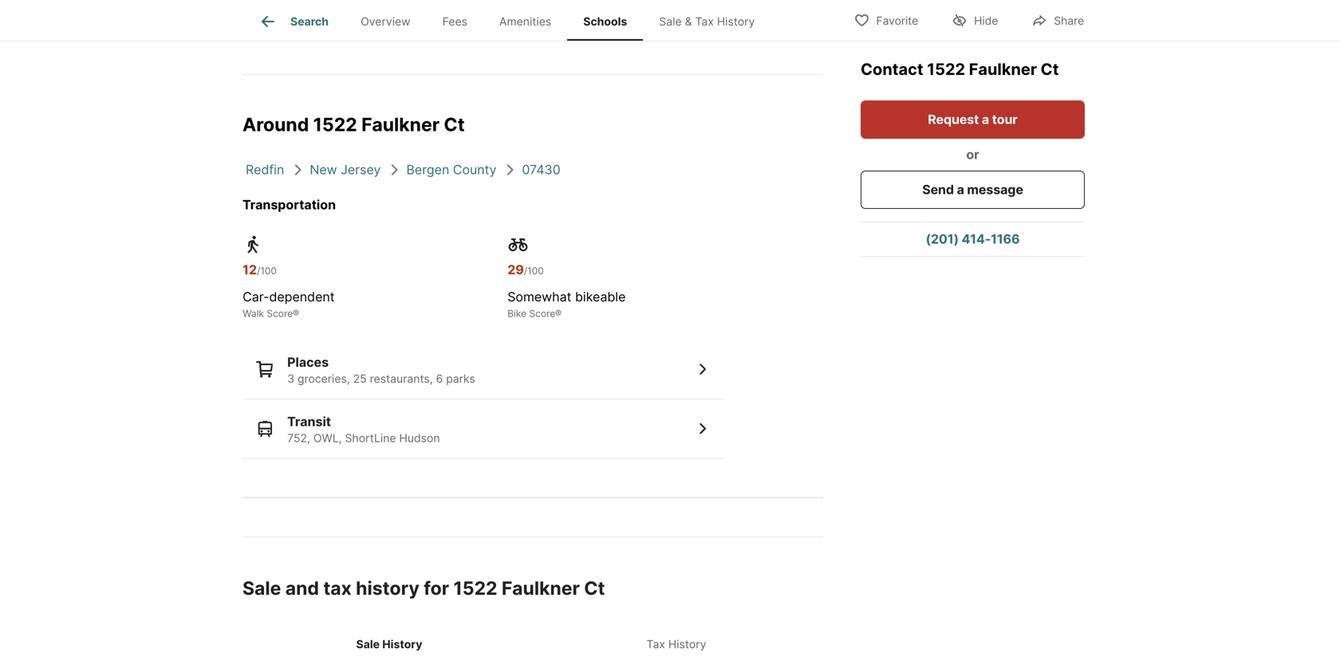 Task type: locate. For each thing, give the bounding box(es) containing it.
score inside car-dependent walk score ®
[[267, 308, 293, 319]]

/100 for 12
[[257, 265, 277, 277]]

overview
[[361, 15, 411, 28]]

2 /100 from the left
[[524, 265, 544, 277]]

schools
[[584, 15, 627, 28]]

1522 right for
[[454, 577, 498, 599]]

bergen county
[[407, 162, 497, 177]]

history
[[717, 15, 755, 28], [382, 638, 423, 651], [669, 638, 707, 651]]

a right send
[[957, 182, 965, 197]]

car-dependent walk score ®
[[243, 289, 335, 319]]

hide
[[974, 14, 998, 28]]

contact 1522 faulkner ct
[[861, 59, 1059, 79]]

1522 for contact
[[927, 59, 966, 79]]

around 1522 faulkner ct
[[243, 113, 465, 136]]

message
[[967, 182, 1024, 197]]

1 vertical spatial tab list
[[243, 622, 824, 658]]

07430
[[522, 162, 561, 177]]

ct for around 1522 faulkner ct
[[444, 113, 465, 136]]

sale history
[[356, 638, 423, 651]]

1522 for around
[[313, 113, 357, 136]]

history
[[356, 577, 420, 599]]

ct for contact 1522 faulkner ct
[[1041, 59, 1059, 79]]

2 vertical spatial ct
[[584, 577, 605, 599]]

sale for sale & tax history
[[659, 15, 682, 28]]

/100 inside "12 /100"
[[257, 265, 277, 277]]

transportation
[[243, 197, 336, 212]]

sale & tax history
[[659, 15, 755, 28]]

search link
[[259, 12, 329, 31]]

2 vertical spatial faulkner
[[502, 577, 580, 599]]

tab list containing sale history
[[243, 622, 824, 658]]

a left tour
[[982, 112, 990, 127]]

faulkner for around 1522 faulkner ct
[[362, 113, 440, 136]]

2 horizontal spatial 1522
[[927, 59, 966, 79]]

fees
[[443, 15, 468, 28]]

send a message button
[[861, 171, 1085, 209]]

score right walk
[[267, 308, 293, 319]]

1 /100 from the left
[[257, 265, 277, 277]]

1 horizontal spatial history
[[669, 638, 707, 651]]

1 horizontal spatial /100
[[524, 265, 544, 277]]

transit
[[287, 414, 331, 430]]

2 vertical spatial sale
[[356, 638, 380, 651]]

0 horizontal spatial ®
[[293, 308, 299, 319]]

ct
[[1041, 59, 1059, 79], [444, 113, 465, 136], [584, 577, 605, 599]]

0 vertical spatial a
[[982, 112, 990, 127]]

0 vertical spatial tab list
[[243, 0, 784, 41]]

1 ® from the left
[[293, 308, 299, 319]]

® down the somewhat
[[555, 308, 562, 319]]

® for car-
[[293, 308, 299, 319]]

a
[[982, 112, 990, 127], [957, 182, 965, 197]]

amenities tab
[[484, 2, 568, 41]]

request a tour button
[[861, 101, 1085, 139]]

somewhat bikeable bike score ®
[[508, 289, 626, 319]]

for
[[424, 577, 449, 599]]

1 horizontal spatial 1522
[[454, 577, 498, 599]]

1 vertical spatial tax
[[647, 638, 665, 651]]

sale history tab
[[246, 625, 533, 658]]

12 /100
[[243, 262, 277, 277]]

tax inside tab
[[647, 638, 665, 651]]

1 horizontal spatial ®
[[555, 308, 562, 319]]

0 horizontal spatial 1522
[[313, 113, 357, 136]]

1 horizontal spatial score
[[529, 308, 555, 319]]

07430 link
[[522, 162, 561, 177]]

0 horizontal spatial faulkner
[[362, 113, 440, 136]]

parks
[[446, 372, 475, 386]]

sale inside sale history tab
[[356, 638, 380, 651]]

0 vertical spatial tax
[[695, 15, 714, 28]]

1 vertical spatial faulkner
[[362, 113, 440, 136]]

tax
[[695, 15, 714, 28], [647, 638, 665, 651]]

/100 up the somewhat
[[524, 265, 544, 277]]

faulkner
[[969, 59, 1037, 79], [362, 113, 440, 136], [502, 577, 580, 599]]

2 horizontal spatial sale
[[659, 15, 682, 28]]

/100
[[257, 265, 277, 277], [524, 265, 544, 277]]

sale left &
[[659, 15, 682, 28]]

1 horizontal spatial a
[[982, 112, 990, 127]]

(201) 414-1166
[[926, 231, 1020, 247]]

dependent
[[269, 289, 335, 305]]

score
[[267, 308, 293, 319], [529, 308, 555, 319]]

sale down history
[[356, 638, 380, 651]]

new
[[310, 162, 337, 177]]

0 horizontal spatial history
[[382, 638, 423, 651]]

12
[[243, 262, 257, 277]]

groceries,
[[298, 372, 350, 386]]

send a message
[[923, 182, 1024, 197]]

places 3 groceries, 25 restaurants, 6 parks
[[287, 354, 475, 386]]

sale
[[659, 15, 682, 28], [243, 577, 281, 599], [356, 638, 380, 651]]

sale left and
[[243, 577, 281, 599]]

score for car-
[[267, 308, 293, 319]]

1166
[[991, 231, 1020, 247]]

0 vertical spatial ct
[[1041, 59, 1059, 79]]

and
[[285, 577, 319, 599]]

history inside tab
[[669, 638, 707, 651]]

2 horizontal spatial faulkner
[[969, 59, 1037, 79]]

sale inside sale & tax history tab
[[659, 15, 682, 28]]

0 vertical spatial 1522
[[927, 59, 966, 79]]

a inside button
[[982, 112, 990, 127]]

2 ® from the left
[[555, 308, 562, 319]]

(201) 414-1166 link
[[861, 223, 1085, 256]]

1522
[[927, 59, 966, 79], [313, 113, 357, 136], [454, 577, 498, 599]]

0 horizontal spatial ct
[[444, 113, 465, 136]]

1 horizontal spatial sale
[[356, 638, 380, 651]]

2 score from the left
[[529, 308, 555, 319]]

schools tab
[[568, 2, 643, 41]]

tab list
[[243, 0, 784, 41], [243, 622, 824, 658]]

0 horizontal spatial /100
[[257, 265, 277, 277]]

1 horizontal spatial faulkner
[[502, 577, 580, 599]]

score inside somewhat bikeable bike score ®
[[529, 308, 555, 319]]

faulkner for contact 1522 faulkner ct
[[969, 59, 1037, 79]]

1522 up the new jersey link
[[313, 113, 357, 136]]

somewhat
[[508, 289, 572, 305]]

hide button
[[939, 4, 1012, 36]]

0 vertical spatial sale
[[659, 15, 682, 28]]

amenities
[[500, 15, 552, 28]]

sale & tax history tab
[[643, 2, 771, 41]]

0 horizontal spatial a
[[957, 182, 965, 197]]

1 horizontal spatial tax
[[695, 15, 714, 28]]

1 vertical spatial a
[[957, 182, 965, 197]]

2 horizontal spatial ct
[[1041, 59, 1059, 79]]

2 tab list from the top
[[243, 622, 824, 658]]

0 horizontal spatial score
[[267, 308, 293, 319]]

®
[[293, 308, 299, 319], [555, 308, 562, 319]]

tax
[[323, 577, 352, 599]]

1 tab list from the top
[[243, 0, 784, 41]]

bergen county link
[[407, 162, 497, 177]]

/100 up car-
[[257, 265, 277, 277]]

1 score from the left
[[267, 308, 293, 319]]

0 vertical spatial faulkner
[[969, 59, 1037, 79]]

0 horizontal spatial sale
[[243, 577, 281, 599]]

score for somewhat
[[529, 308, 555, 319]]

a inside button
[[957, 182, 965, 197]]

favorite
[[877, 14, 919, 28]]

1 vertical spatial ct
[[444, 113, 465, 136]]

® inside somewhat bikeable bike score ®
[[555, 308, 562, 319]]

1 vertical spatial sale
[[243, 577, 281, 599]]

score down the somewhat
[[529, 308, 555, 319]]

shortline
[[345, 432, 396, 445]]

® down dependent
[[293, 308, 299, 319]]

share button
[[1018, 4, 1098, 36]]

overview tab
[[345, 2, 427, 41]]

tax history
[[647, 638, 707, 651]]

1522 up request
[[927, 59, 966, 79]]

® inside car-dependent walk score ®
[[293, 308, 299, 319]]

1 vertical spatial 1522
[[313, 113, 357, 136]]

/100 inside 29 /100
[[524, 265, 544, 277]]

25
[[353, 372, 367, 386]]

new jersey
[[310, 162, 381, 177]]

0 horizontal spatial tax
[[647, 638, 665, 651]]



Task type: vqa. For each thing, say whether or not it's contained in the screenshot.
• corresponding to $1,790+
no



Task type: describe. For each thing, give the bounding box(es) containing it.
29 /100
[[508, 262, 544, 277]]

send
[[923, 182, 954, 197]]

request a tour
[[928, 112, 1018, 127]]

(201) 414-1166 button
[[861, 223, 1085, 256]]

3
[[287, 372, 294, 386]]

bikeable
[[575, 289, 626, 305]]

or
[[967, 147, 980, 162]]

sale for sale and tax history for 1522 faulkner ct
[[243, 577, 281, 599]]

search
[[290, 15, 329, 28]]

bergen
[[407, 162, 449, 177]]

1 horizontal spatial ct
[[584, 577, 605, 599]]

history for sale history
[[382, 638, 423, 651]]

favorite button
[[841, 4, 932, 36]]

tax history tab
[[533, 625, 820, 658]]

tour
[[992, 112, 1018, 127]]

2 vertical spatial 1522
[[454, 577, 498, 599]]

places
[[287, 354, 329, 370]]

tab list containing search
[[243, 0, 784, 41]]

6
[[436, 372, 443, 386]]

752,
[[287, 432, 310, 445]]

a for request
[[982, 112, 990, 127]]

car-
[[243, 289, 269, 305]]

/100 for 29
[[524, 265, 544, 277]]

history for tax history
[[669, 638, 707, 651]]

contact
[[861, 59, 924, 79]]

bike
[[508, 308, 527, 319]]

redfin link
[[246, 162, 284, 177]]

transit 752, owl, shortline hudson
[[287, 414, 440, 445]]

hudson
[[399, 432, 440, 445]]

restaurants,
[[370, 372, 433, 386]]

&
[[685, 15, 692, 28]]

® for somewhat
[[555, 308, 562, 319]]

fees tab
[[427, 2, 484, 41]]

around
[[243, 113, 309, 136]]

county
[[453, 162, 497, 177]]

a for send
[[957, 182, 965, 197]]

(201)
[[926, 231, 959, 247]]

414-
[[962, 231, 991, 247]]

tax inside tab
[[695, 15, 714, 28]]

new jersey link
[[310, 162, 381, 177]]

walk
[[243, 308, 264, 319]]

share
[[1054, 14, 1084, 28]]

redfin
[[246, 162, 284, 177]]

owl,
[[313, 432, 342, 445]]

sale and tax history for 1522 faulkner ct
[[243, 577, 605, 599]]

sale for sale history
[[356, 638, 380, 651]]

jersey
[[341, 162, 381, 177]]

2 horizontal spatial history
[[717, 15, 755, 28]]

29
[[508, 262, 524, 277]]

request
[[928, 112, 979, 127]]



